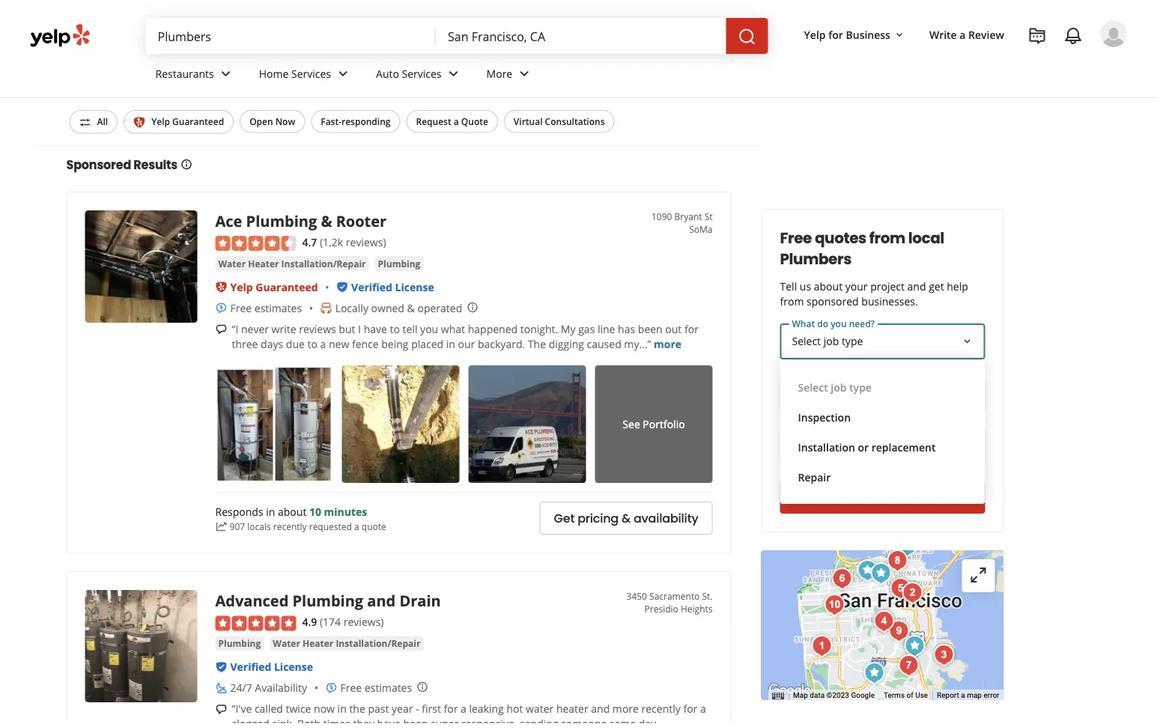 Task type: vqa. For each thing, say whether or not it's contained in the screenshot.
All
yes



Task type: describe. For each thing, give the bounding box(es) containing it.
repair
[[798, 470, 831, 484]]

in inside "i've called twice now in the past year - first for a leaking hot water heater and more recently for a clogged sink. both times they have been super responsive, sending someone same day
[[338, 702, 347, 716]]

tell us about your project and get help from sponsored businesses.
[[780, 279, 969, 308]]

0 horizontal spatial plumbing link
[[215, 637, 264, 652]]

all button
[[69, 110, 118, 134]]

a inside "i never write reviews but i have to tell you what happened tonight. my gas line has been out for three days due to a new fence being placed in our backyard. the digging caused my…"
[[320, 337, 326, 351]]

drain
[[400, 591, 441, 611]]

& for availability
[[622, 510, 631, 527]]

24 chevron down v2 image for home services
[[334, 65, 352, 83]]

1 vertical spatial to
[[308, 337, 318, 351]]

in inside "i never write reviews but i have to tell you what happened tonight. my gas line has been out for three days due to a new fence being placed in our backyard. the digging caused my…"
[[446, 337, 456, 351]]

recently inside "i've called twice now in the past year - first for a leaking hot water heater and more recently for a clogged sink. both times they have been super responsive, sending someone same day
[[642, 702, 681, 716]]

write
[[272, 322, 296, 336]]

yelp for business button
[[798, 21, 912, 48]]

francisco,
[[342, 63, 434, 88]]

1 vertical spatial yelp guaranteed button
[[230, 280, 318, 294]]

1 vertical spatial 10
[[309, 505, 321, 519]]

responsive,
[[462, 717, 517, 725]]

our
[[458, 337, 475, 351]]

1 vertical spatial water heater installation/repair link
[[270, 637, 424, 652]]

ace plumbing & rooter
[[215, 210, 387, 231]]

first
[[422, 702, 441, 716]]

(174
[[320, 615, 341, 630]]

leaking
[[469, 702, 504, 716]]

search image
[[739, 28, 757, 46]]

or
[[858, 440, 869, 454]]

0 vertical spatial water heater installation/repair button
[[215, 256, 369, 271]]

16 speech v2 image for advanced plumbing and drain
[[215, 704, 227, 716]]

16 chevron right v2 image
[[181, 52, 193, 64]]

bryant
[[675, 210, 703, 223]]

has
[[618, 322, 636, 336]]

replacement
[[872, 440, 936, 454]]

enter zip code
[[792, 439, 863, 454]]

0 horizontal spatial heater
[[248, 258, 279, 270]]

due
[[286, 337, 305, 351]]

16 twenty four seven availability v2 image
[[215, 683, 227, 695]]

john s. image
[[1101, 20, 1128, 47]]

1 vertical spatial water heater installation/repair
[[273, 638, 421, 650]]

water for top water heater installation/repair button
[[218, 258, 246, 270]]

services for rightmost "home services" link
[[292, 66, 331, 81]]

repair button
[[792, 462, 974, 492]]

restaurants link
[[143, 54, 247, 97]]

fast-
[[321, 115, 342, 128]]

16 locally owned v2 image
[[320, 302, 332, 314]]

get for get started
[[850, 489, 871, 506]]

what
[[792, 318, 815, 330]]

presidio
[[645, 603, 679, 615]]

request a quote button
[[407, 110, 498, 133]]

installation
[[798, 440, 856, 454]]

quotes
[[815, 228, 867, 249]]

24 chevron down v2 image for auto services
[[445, 65, 463, 83]]

verified license button for 16 verified v2 icon
[[352, 280, 434, 294]]

type
[[850, 380, 872, 395]]

a inside write a review link
[[960, 27, 966, 42]]

0 horizontal spatial services
[[139, 51, 175, 63]]

soma
[[690, 223, 713, 235]]

0 vertical spatial water heater installation/repair
[[218, 258, 366, 270]]

plumbers link
[[199, 51, 242, 63]]

locally owned & operated
[[335, 301, 463, 315]]

plumbing up 4.7 star rating image
[[246, 210, 317, 231]]

open now
[[250, 115, 295, 128]]

and inside tell us about your project and get help from sponsored businesses.
[[908, 279, 927, 293]]

1 horizontal spatial estimates
[[365, 681, 412, 695]]

have inside "i've called twice now in the past year - first for a leaking hot water heater and more recently for a clogged sink. both times they have been super responsive, sending someone same day
[[377, 717, 401, 725]]

plumbers inside free quotes from local plumbers
[[780, 249, 852, 270]]

none field near
[[448, 28, 715, 44]]

from inside tell us about your project and get help from sponsored businesses.
[[780, 294, 804, 308]]

0 vertical spatial water heater installation/repair link
[[215, 256, 369, 271]]

1 vertical spatial water heater installation/repair button
[[270, 637, 424, 652]]

near
[[257, 63, 300, 88]]

0 horizontal spatial recently
[[273, 521, 307, 533]]

have inside "i never write reviews but i have to tell you what happened tonight. my gas line has been out for three days due to a new fence being placed in our backyard. the digging caused my…"
[[364, 322, 387, 336]]

installation or replacement button
[[792, 432, 974, 462]]

write a review
[[930, 27, 1005, 42]]

license for 16 verified v2 icon verified license button
[[395, 280, 434, 294]]

they
[[353, 717, 375, 725]]

Near text field
[[448, 28, 715, 44]]

24 chevron down v2 image for more
[[516, 65, 534, 83]]

(1.2k
[[320, 235, 343, 249]]

heights
[[681, 603, 713, 615]]

1090 bryant st soma
[[652, 210, 713, 235]]

the
[[528, 337, 546, 351]]

virtual consultations
[[514, 115, 605, 128]]

1 horizontal spatial plumbing link
[[375, 256, 424, 271]]

free inside free quotes from local plumbers
[[780, 228, 812, 249]]

ace plumbing & rooter link
[[215, 210, 387, 231]]

plumbing up (174
[[293, 591, 364, 611]]

water for the bottom water heater installation/repair button
[[273, 638, 300, 650]]

0 vertical spatial 16 free estimates v2 image
[[215, 302, 227, 314]]

home services inside business categories element
[[259, 66, 331, 81]]

filters group
[[66, 110, 618, 134]]

help
[[947, 279, 969, 293]]

0 horizontal spatial free
[[230, 301, 252, 315]]

owned
[[371, 301, 405, 315]]

called
[[255, 702, 283, 716]]

and inside "i've called twice now in the past year - first for a leaking hot water heater and more recently for a clogged sink. both times they have been super responsive, sending someone same day
[[591, 702, 610, 716]]

line
[[598, 322, 616, 336]]

when
[[792, 387, 821, 401]]

happened
[[468, 322, 518, 336]]

0 vertical spatial more
[[654, 337, 682, 351]]

1 horizontal spatial home services link
[[247, 54, 364, 97]]

yelp inside filters group
[[151, 115, 170, 128]]

review
[[969, 27, 1005, 42]]

user actions element
[[792, 19, 1149, 111]]

& for rooter
[[321, 210, 332, 231]]

someone
[[561, 717, 607, 725]]

been inside "i've called twice now in the past year - first for a leaking hot water heater and more recently for a clogged sink. both times they have been super responsive, sending someone same day
[[403, 717, 428, 725]]

installation/repair for top water heater installation/repair button
[[281, 258, 366, 270]]

portfolio
[[643, 418, 685, 432]]

0 horizontal spatial and
[[367, 591, 396, 611]]

tell
[[780, 279, 797, 293]]

verified license button for 16 verified v2 image
[[230, 660, 313, 675]]

get pricing & availability button
[[540, 502, 713, 535]]

businesses.
[[862, 294, 919, 308]]

quote
[[362, 521, 386, 533]]

locally
[[335, 301, 369, 315]]

sponsored results
[[66, 156, 178, 173]]

"i've called twice now in the past year - first for a leaking hot water heater and more recently for a clogged sink. both times they have been super responsive, sending someone same day
[[232, 702, 706, 725]]

pricing
[[578, 510, 619, 527]]

being
[[382, 337, 409, 351]]

0 horizontal spatial home
[[110, 51, 136, 63]]

enter
[[792, 439, 819, 454]]

16 chevron down v2 image
[[894, 29, 906, 41]]

plumbers right 16 chevron right v2 icon
[[199, 51, 242, 63]]

0 vertical spatial to
[[390, 322, 400, 336]]

none field find
[[158, 28, 424, 44]]

Find text field
[[158, 28, 424, 44]]

business categories element
[[143, 54, 1128, 97]]

sponsored
[[66, 156, 131, 173]]

0 vertical spatial home services
[[110, 51, 175, 63]]

year
[[392, 702, 413, 716]]

backyard.
[[478, 337, 525, 351]]

4.7 star rating image
[[215, 236, 296, 251]]

out
[[666, 322, 682, 336]]

4.7
[[302, 235, 317, 249]]

write
[[930, 27, 957, 42]]

16 info v2 image
[[181, 158, 193, 170]]

top
[[66, 63, 100, 88]]

code
[[839, 439, 863, 454]]

verified license for 16 verified v2 image
[[230, 660, 313, 675]]

1 vertical spatial yelp guaranteed
[[230, 280, 318, 294]]

gas
[[579, 322, 595, 336]]

operated
[[418, 301, 463, 315]]

verified for verified license button corresponding to 16 verified v2 image
[[230, 660, 272, 675]]

3450 sacramento st. presidio heights
[[627, 591, 713, 615]]

advanced
[[215, 591, 289, 611]]

hot
[[507, 702, 523, 716]]



Task type: locate. For each thing, give the bounding box(es) containing it.
1 vertical spatial verified
[[230, 660, 272, 675]]

0 vertical spatial yelp guaranteed button
[[124, 110, 234, 134]]

0 horizontal spatial 24 chevron down v2 image
[[217, 65, 235, 83]]

1 vertical spatial in
[[266, 505, 275, 519]]

0 horizontal spatial 10
[[103, 63, 121, 88]]

do right the when
[[824, 387, 836, 401]]

been up my…"
[[638, 322, 663, 336]]

water heater installation/repair link down 4.9 (174 reviews)
[[270, 637, 424, 652]]

1 24 chevron down v2 image from the left
[[334, 65, 352, 83]]

have down past
[[377, 717, 401, 725]]

24 chevron down v2 image right more
[[516, 65, 534, 83]]

you left need
[[839, 387, 857, 401]]

placed
[[411, 337, 444, 351]]

for inside "i never write reviews but i have to tell you what happened tonight. my gas line has been out for three days due to a new fence being placed in our backyard. the digging caused my…"
[[685, 322, 699, 336]]

1 vertical spatial &
[[407, 301, 415, 315]]

2 horizontal spatial &
[[622, 510, 631, 527]]

3450
[[627, 591, 647, 603]]

1 horizontal spatial more
[[654, 337, 682, 351]]

16 speech v2 image left "i've
[[215, 704, 227, 716]]

water heater installation/repair button
[[215, 256, 369, 271], [270, 637, 424, 652]]

project
[[871, 279, 905, 293]]

iconyelpguaranteedbadgesmall image
[[215, 281, 227, 293], [215, 281, 227, 293]]

1 vertical spatial and
[[367, 591, 396, 611]]

1 24 chevron down v2 image from the left
[[217, 65, 235, 83]]

1 horizontal spatial get
[[850, 489, 871, 506]]

license for verified license button corresponding to 16 verified v2 image
[[274, 660, 313, 675]]

reviews) down rooter
[[346, 235, 386, 249]]

select job type
[[798, 380, 872, 395]]

0 horizontal spatial free estimates
[[230, 301, 302, 315]]

yelp inside 'user actions' element
[[804, 27, 826, 42]]

services
[[139, 51, 175, 63], [292, 66, 331, 81], [402, 66, 442, 81]]

more
[[487, 66, 513, 81]]

0 vertical spatial from
[[870, 228, 906, 249]]

more inside "i've called twice now in the past year - first for a leaking hot water heater and more recently for a clogged sink. both times they have been super responsive, sending someone same day
[[613, 702, 639, 716]]

you inside "i never write reviews but i have to tell you what happened tonight. my gas line has been out for three days due to a new fence being placed in our backyard. the digging caused my…"
[[420, 322, 439, 336]]

"i never write reviews but i have to tell you what happened tonight. my gas line has been out for three days due to a new fence being placed in our backyard. the digging caused my…"
[[232, 322, 699, 351]]

you for when
[[839, 387, 857, 401]]

1 horizontal spatial heater
[[303, 638, 334, 650]]

16 yelp guaranteed v2 image
[[133, 116, 145, 128]]

1 vertical spatial installation/repair
[[336, 638, 421, 650]]

2 horizontal spatial and
[[908, 279, 927, 293]]

1 vertical spatial home
[[259, 66, 289, 81]]

1 vertical spatial verified license
[[230, 660, 313, 675]]

you up placed
[[420, 322, 439, 336]]

free quotes from local plumbers
[[780, 228, 945, 270]]

water heater installation/repair button down 4.7
[[215, 256, 369, 271]]

info icon image
[[467, 301, 479, 313], [467, 301, 479, 313], [417, 682, 429, 694], [417, 682, 429, 694]]

0 vertical spatial free
[[780, 228, 812, 249]]

water heater installation/repair link
[[215, 256, 369, 271], [270, 637, 424, 652]]

2 16 speech v2 image from the top
[[215, 704, 227, 716]]

yelp for business
[[804, 27, 891, 42]]

you
[[831, 318, 847, 330], [420, 322, 439, 336], [839, 387, 857, 401]]

see portfolio link
[[595, 366, 713, 483]]

2 none field from the left
[[448, 28, 715, 44]]

yelp
[[804, 27, 826, 42], [151, 115, 170, 128], [230, 280, 253, 294]]

top 10 best plumbers near san francisco, california
[[66, 63, 527, 88]]

to up the being
[[390, 322, 400, 336]]

24 chevron down v2 image inside more link
[[516, 65, 534, 83]]

0 vertical spatial get
[[850, 489, 871, 506]]

10 right top
[[103, 63, 121, 88]]

10 up the 907 locals recently requested a quote
[[309, 505, 321, 519]]

1 horizontal spatial verified license button
[[352, 280, 434, 294]]

yelp guaranteed button
[[124, 110, 234, 134], [230, 280, 318, 294]]

plumbing button down 4.9 star rating image
[[215, 637, 264, 652]]

1 horizontal spatial license
[[395, 280, 434, 294]]

get left started
[[850, 489, 871, 506]]

clogged
[[232, 717, 270, 725]]

16 verified v2 image
[[337, 281, 349, 293]]

& up (1.2k
[[321, 210, 332, 231]]

yelp up the "i at the top left of page
[[230, 280, 253, 294]]

0 vertical spatial verified
[[352, 280, 393, 294]]

but
[[339, 322, 356, 336]]

4.9 (174 reviews)
[[302, 615, 384, 630]]

1 vertical spatial more
[[613, 702, 639, 716]]

1 horizontal spatial free estimates
[[341, 681, 412, 695]]

16 verified v2 image
[[215, 662, 227, 674]]

free estimates up past
[[341, 681, 412, 695]]

about for 10
[[278, 505, 307, 519]]

1 horizontal spatial services
[[292, 66, 331, 81]]

907 locals recently requested a quote
[[230, 521, 386, 533]]

home services down find text box
[[259, 66, 331, 81]]

24/7
[[230, 681, 252, 695]]

get pricing & availability
[[554, 510, 699, 527]]

plumbing link up locally owned & operated on the left top
[[375, 256, 424, 271]]

1 horizontal spatial home
[[259, 66, 289, 81]]

virtual
[[514, 115, 543, 128]]

1 horizontal spatial yelp guaranteed
[[230, 280, 318, 294]]

None field
[[158, 28, 424, 44], [448, 28, 715, 44]]

select job type button
[[792, 372, 974, 402]]

do for when
[[824, 387, 836, 401]]

installation/repair down (1.2k
[[281, 258, 366, 270]]

1 horizontal spatial yelp
[[230, 280, 253, 294]]

1 vertical spatial plumbing link
[[215, 637, 264, 652]]

free estimates for the topmost 16 free estimates v2 icon
[[230, 301, 302, 315]]

open now button
[[240, 110, 305, 133]]

from inside free quotes from local plumbers
[[870, 228, 906, 249]]

services down find text box
[[292, 66, 331, 81]]

auto
[[376, 66, 399, 81]]

more down out
[[654, 337, 682, 351]]

tonight.
[[521, 322, 558, 336]]

yelp left "business"
[[804, 27, 826, 42]]

from left 'local' on the right top
[[870, 228, 906, 249]]

24 chevron down v2 image inside "home services" link
[[334, 65, 352, 83]]

verified license button up owned
[[352, 280, 434, 294]]

home services left 16 chevron right v2 icon
[[110, 51, 175, 63]]

in
[[446, 337, 456, 351], [266, 505, 275, 519], [338, 702, 347, 716]]

and left drain
[[367, 591, 396, 611]]

plumbing link down 4.9 star rating image
[[215, 637, 264, 652]]

0 vertical spatial plumbing button
[[375, 256, 424, 271]]

none field up sort:
[[448, 28, 715, 44]]

2 horizontal spatial in
[[446, 337, 456, 351]]

best
[[125, 63, 164, 88]]

get for get pricing & availability
[[554, 510, 575, 527]]

do
[[818, 318, 829, 330], [824, 387, 836, 401]]

reviews) right (174
[[344, 615, 384, 630]]

and left 'get' at the top of page
[[908, 279, 927, 293]]

plumbing up locally owned & operated on the left top
[[378, 258, 421, 270]]

24 chevron down v2 image inside restaurants link
[[217, 65, 235, 83]]

see
[[623, 418, 640, 432]]

it?
[[887, 387, 898, 401]]

1 horizontal spatial water
[[273, 638, 300, 650]]

0 vertical spatial installation/repair
[[281, 258, 366, 270]]

0 horizontal spatial 16 free estimates v2 image
[[215, 302, 227, 314]]

1 vertical spatial do
[[824, 387, 836, 401]]

2 24 chevron down v2 image from the left
[[445, 65, 463, 83]]

1 vertical spatial plumbing button
[[215, 637, 264, 652]]

been inside "i never write reviews but i have to tell you what happened tonight. my gas line has been out for three days due to a new fence being placed in our backyard. the digging caused my…"
[[638, 322, 663, 336]]

1 vertical spatial free
[[230, 301, 252, 315]]

get started
[[850, 489, 916, 506]]

responds in about 10 minutes
[[215, 505, 367, 519]]

what
[[441, 322, 465, 336]]

1 horizontal spatial home services
[[259, 66, 331, 81]]

0 horizontal spatial home services link
[[110, 51, 175, 63]]

fast-responding button
[[311, 110, 401, 133]]

when do you need it?
[[792, 387, 898, 401]]

16 filter v2 image
[[79, 116, 91, 128]]

caused
[[587, 337, 622, 351]]

home services link left 16 chevron right v2 icon
[[110, 51, 175, 63]]

request a quote
[[416, 115, 488, 128]]

never
[[241, 322, 269, 336]]

and up someone
[[591, 702, 610, 716]]

for inside button
[[829, 27, 844, 42]]

water
[[526, 702, 554, 716]]

24 chevron down v2 image
[[217, 65, 235, 83], [445, 65, 463, 83]]

home inside business categories element
[[259, 66, 289, 81]]

started
[[874, 489, 916, 506]]

water heater installation/repair link down 4.7
[[215, 256, 369, 271]]

verified license button
[[352, 280, 434, 294], [230, 660, 313, 675]]

1 vertical spatial have
[[377, 717, 401, 725]]

license up availability in the bottom left of the page
[[274, 660, 313, 675]]

16 trending v2 image
[[215, 521, 227, 533]]

auto services link
[[364, 54, 475, 97]]

0 vertical spatial recently
[[273, 521, 307, 533]]

verified up 24/7
[[230, 660, 272, 675]]

1 horizontal spatial plumbing button
[[375, 256, 424, 271]]

verified license up 24/7 availability
[[230, 660, 313, 675]]

free left quotes
[[780, 228, 812, 249]]

24 chevron down v2 image down plumbers link
[[217, 65, 235, 83]]

& for operated
[[407, 301, 415, 315]]

to down the reviews in the top left of the page
[[308, 337, 318, 351]]

1 horizontal spatial verified license
[[352, 280, 434, 294]]

1 vertical spatial get
[[554, 510, 575, 527]]

free estimates for the right 16 free estimates v2 icon
[[341, 681, 412, 695]]

1 vertical spatial free estimates
[[341, 681, 412, 695]]

about
[[814, 279, 843, 293], [278, 505, 307, 519]]

0 vertical spatial reviews)
[[346, 235, 386, 249]]

sending
[[520, 717, 559, 725]]

water heater installation/repair down 4.9 (174 reviews)
[[273, 638, 421, 650]]

907
[[230, 521, 245, 533]]

1 horizontal spatial guaranteed
[[256, 280, 318, 294]]

0 vertical spatial yelp guaranteed
[[151, 115, 224, 128]]

availability
[[634, 510, 699, 527]]

0 horizontal spatial more
[[613, 702, 639, 716]]

in up times
[[338, 702, 347, 716]]

0 vertical spatial do
[[818, 318, 829, 330]]

both
[[298, 717, 321, 725]]

restaurants
[[155, 66, 214, 81]]

0 horizontal spatial been
[[403, 717, 428, 725]]

installation/repair
[[281, 258, 366, 270], [336, 638, 421, 650]]

home services link
[[110, 51, 175, 63], [247, 54, 364, 97]]

yelp guaranteed inside button
[[151, 115, 224, 128]]

1 16 speech v2 image from the top
[[215, 324, 227, 336]]

notifications image
[[1065, 27, 1083, 45]]

None search field
[[146, 18, 772, 54]]

heater down 4.7 star rating image
[[248, 258, 279, 270]]

0 vertical spatial and
[[908, 279, 927, 293]]

same
[[610, 717, 636, 725]]

recently
[[273, 521, 307, 533], [642, 702, 681, 716]]

plumbers right best in the left of the page
[[167, 63, 254, 88]]

have right i
[[364, 322, 387, 336]]

16 free estimates v2 image
[[215, 302, 227, 314], [326, 683, 338, 695]]

4.9
[[302, 615, 317, 630]]

ace
[[215, 210, 242, 231]]

about for your
[[814, 279, 843, 293]]

about up the 907 locals recently requested a quote
[[278, 505, 307, 519]]

1 vertical spatial guaranteed
[[256, 280, 318, 294]]

0 horizontal spatial guaranteed
[[172, 115, 224, 128]]

inspection
[[798, 410, 851, 425]]

0 horizontal spatial estimates
[[255, 301, 302, 315]]

auto services
[[376, 66, 442, 81]]

zip
[[821, 439, 837, 454]]

about inside tell us about your project and get help from sponsored businesses.
[[814, 279, 843, 293]]

4.7 (1.2k reviews)
[[302, 235, 386, 249]]

installation/repair down 4.9 (174 reviews)
[[336, 638, 421, 650]]

24 chevron down v2 image
[[334, 65, 352, 83], [516, 65, 534, 83]]

need?
[[850, 318, 875, 330]]

free up the "i at the top left of page
[[230, 301, 252, 315]]

reviews) for and
[[344, 615, 384, 630]]

0 vertical spatial license
[[395, 280, 434, 294]]

0 vertical spatial home
[[110, 51, 136, 63]]

plumbers up us
[[780, 249, 852, 270]]

guaranteed up write
[[256, 280, 318, 294]]

0 vertical spatial yelp
[[804, 27, 826, 42]]

more up the 'same'
[[613, 702, 639, 716]]

1 horizontal spatial 24 chevron down v2 image
[[516, 65, 534, 83]]

0 horizontal spatial to
[[308, 337, 318, 351]]

yelp guaranteed button up write
[[230, 280, 318, 294]]

advanced plumbing and drain
[[215, 591, 441, 611]]

sponsored
[[807, 294, 859, 308]]

2 horizontal spatial free
[[780, 228, 812, 249]]

& inside button
[[622, 510, 631, 527]]

home down find field
[[259, 66, 289, 81]]

1 none field from the left
[[158, 28, 424, 44]]

0 horizontal spatial yelp guaranteed
[[151, 115, 224, 128]]

  text field
[[780, 429, 986, 465]]

24 chevron down v2 image inside auto services link
[[445, 65, 463, 83]]

a inside request a quote button
[[454, 115, 459, 128]]

1 horizontal spatial recently
[[642, 702, 681, 716]]

plumbing down 4.9 star rating image
[[218, 638, 261, 650]]

0 horizontal spatial home services
[[110, 51, 175, 63]]

0 horizontal spatial verified license
[[230, 660, 313, 675]]

verified up owned
[[352, 280, 393, 294]]

digging
[[549, 337, 584, 351]]

1 horizontal spatial free
[[341, 681, 362, 695]]

0 horizontal spatial get
[[554, 510, 575, 527]]

job
[[831, 380, 847, 395]]

24 chevron down v2 image for restaurants
[[217, 65, 235, 83]]

estimates up write
[[255, 301, 302, 315]]

&
[[321, 210, 332, 231], [407, 301, 415, 315], [622, 510, 631, 527]]

what do you need?
[[792, 318, 875, 330]]

-
[[416, 702, 419, 716]]

yelp guaranteed up write
[[230, 280, 318, 294]]

services left 16 chevron right v2 icon
[[139, 51, 175, 63]]

1 vertical spatial verified license button
[[230, 660, 313, 675]]

none field up top 10 best plumbers near san francisco, california
[[158, 28, 424, 44]]

1 vertical spatial been
[[403, 717, 428, 725]]

water heater installation/repair
[[218, 258, 366, 270], [273, 638, 421, 650]]

guaranteed inside button
[[172, 115, 224, 128]]

0 horizontal spatial 24 chevron down v2 image
[[334, 65, 352, 83]]

water heater installation/repair down 4.7
[[218, 258, 366, 270]]

projects image
[[1029, 27, 1047, 45]]

1 vertical spatial license
[[274, 660, 313, 675]]

tell
[[403, 322, 418, 336]]

water down 4.9 star rating image
[[273, 638, 300, 650]]

24/7 availability
[[230, 681, 307, 695]]

What do you need? field
[[780, 324, 986, 504]]

0 horizontal spatial from
[[780, 294, 804, 308]]

services right auto
[[402, 66, 442, 81]]

verified license for 16 verified v2 icon
[[352, 280, 434, 294]]

2 24 chevron down v2 image from the left
[[516, 65, 534, 83]]

1 horizontal spatial to
[[390, 322, 400, 336]]

0 vertical spatial heater
[[248, 258, 279, 270]]

1 vertical spatial heater
[[303, 638, 334, 650]]

guaranteed up 16 info v2 image
[[172, 115, 224, 128]]

1 horizontal spatial 16 free estimates v2 image
[[326, 683, 338, 695]]

in up locals
[[266, 505, 275, 519]]

home services link down find text box
[[247, 54, 364, 97]]

yelp guaranteed button up 16 info v2 image
[[124, 110, 234, 134]]

yelp guaranteed up 16 info v2 image
[[151, 115, 224, 128]]

get left pricing
[[554, 510, 575, 527]]

24 chevron down v2 image left auto
[[334, 65, 352, 83]]

0 horizontal spatial verified
[[230, 660, 272, 675]]

0 horizontal spatial water
[[218, 258, 246, 270]]

16 speech v2 image left the "i at the top left of page
[[215, 324, 227, 336]]

0 vertical spatial guaranteed
[[172, 115, 224, 128]]

0 horizontal spatial plumbing button
[[215, 637, 264, 652]]

home right top
[[110, 51, 136, 63]]

0 vertical spatial estimates
[[255, 301, 302, 315]]

2 vertical spatial and
[[591, 702, 610, 716]]

reviews) for &
[[346, 235, 386, 249]]

from down tell
[[780, 294, 804, 308]]

16 speech v2 image for ace plumbing & rooter
[[215, 324, 227, 336]]

more link
[[475, 54, 546, 97]]

you left need?
[[831, 318, 847, 330]]

1 vertical spatial reviews)
[[344, 615, 384, 630]]

free up 'the'
[[341, 681, 362, 695]]

verified license up owned
[[352, 280, 434, 294]]

been down - in the left of the page
[[403, 717, 428, 725]]

free estimates up never
[[230, 301, 302, 315]]

yelp right 16 yelp guaranteed v2 image
[[151, 115, 170, 128]]

1 vertical spatial 16 speech v2 image
[[215, 704, 227, 716]]

services for auto services link
[[402, 66, 442, 81]]

do right the what
[[818, 318, 829, 330]]

24 chevron down v2 image right auto services
[[445, 65, 463, 83]]

water
[[218, 258, 246, 270], [273, 638, 300, 650]]

water heater installation/repair button down 4.9 (174 reviews)
[[270, 637, 424, 652]]

& right pricing
[[622, 510, 631, 527]]

verified license button up 24/7 availability
[[230, 660, 313, 675]]

sacramento
[[650, 591, 700, 603]]

16 speech v2 image
[[215, 324, 227, 336], [215, 704, 227, 716]]

license up locally owned & operated on the left top
[[395, 280, 434, 294]]

0 vertical spatial about
[[814, 279, 843, 293]]

plumbing button up locally owned & operated on the left top
[[375, 256, 424, 271]]

4.9 star rating image
[[215, 616, 296, 631]]

1 horizontal spatial from
[[870, 228, 906, 249]]

you for what
[[831, 318, 847, 330]]

about up sponsored on the right
[[814, 279, 843, 293]]

in down what
[[446, 337, 456, 351]]

0 horizontal spatial in
[[266, 505, 275, 519]]

0 vertical spatial plumbing link
[[375, 256, 424, 271]]

heater
[[248, 258, 279, 270], [303, 638, 334, 650]]

do for what
[[818, 318, 829, 330]]

estimates up past
[[365, 681, 412, 695]]

water down 4.7 star rating image
[[218, 258, 246, 270]]

reviews
[[299, 322, 336, 336]]

requested
[[309, 521, 352, 533]]

2 vertical spatial &
[[622, 510, 631, 527]]

1 vertical spatial 16 free estimates v2 image
[[326, 683, 338, 695]]

installation/repair for the bottom water heater installation/repair button
[[336, 638, 421, 650]]

& up tell
[[407, 301, 415, 315]]

1 horizontal spatial verified
[[352, 280, 393, 294]]

to
[[390, 322, 400, 336], [308, 337, 318, 351]]

verified for 16 verified v2 icon verified license button
[[352, 280, 393, 294]]

heater down the 4.9
[[303, 638, 334, 650]]

from
[[870, 228, 906, 249], [780, 294, 804, 308]]



